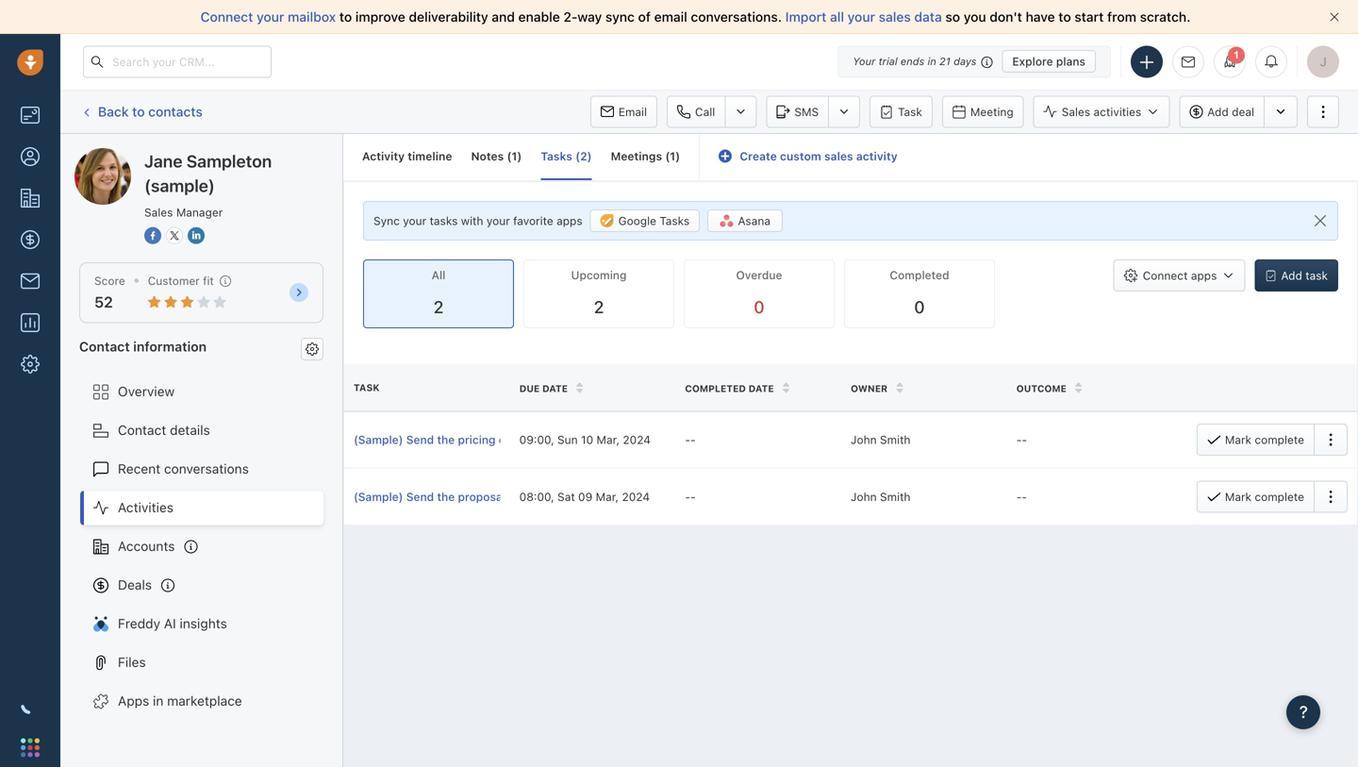 Task type: locate. For each thing, give the bounding box(es) containing it.
activity
[[362, 150, 405, 163]]

2 0 from the left
[[915, 297, 925, 317]]

1 horizontal spatial sales
[[1062, 105, 1091, 118]]

0 vertical spatial mar,
[[597, 433, 620, 446]]

1 vertical spatial sales
[[144, 206, 173, 219]]

favorite
[[513, 214, 554, 227]]

send for pricing
[[406, 433, 434, 446]]

1 horizontal spatial in
[[928, 55, 937, 67]]

(sample) inside the (sample) send the proposal document link
[[354, 490, 403, 503]]

call button
[[667, 96, 725, 128]]

0 vertical spatial sales
[[1062, 105, 1091, 118]]

smith for 08:00, sat 09 mar, 2024
[[880, 490, 911, 503]]

0 vertical spatial smith
[[880, 433, 911, 446]]

2 ( from the left
[[576, 150, 580, 163]]

email button
[[590, 96, 658, 128]]

back
[[98, 104, 129, 119]]

mark complete button for 09:00, sun 10 mar, 2024
[[1197, 424, 1314, 456]]

1 mark complete button from the top
[[1197, 424, 1314, 456]]

sales left manager
[[144, 206, 173, 219]]

document
[[509, 490, 564, 503]]

1 horizontal spatial connect
[[1143, 269, 1188, 282]]

create
[[740, 150, 777, 163]]

tasks
[[541, 150, 573, 163], [660, 214, 690, 228]]

with
[[461, 214, 484, 227]]

1 smith from the top
[[880, 433, 911, 446]]

2 john smith from the top
[[851, 490, 911, 503]]

google tasks
[[619, 214, 690, 228]]

task
[[1306, 269, 1329, 282]]

google
[[619, 214, 657, 228]]

0 vertical spatial mark
[[1226, 433, 1252, 446]]

) right notes
[[517, 150, 522, 163]]

0 vertical spatial in
[[928, 55, 937, 67]]

1 send from the top
[[406, 433, 434, 446]]

1 right meetings
[[670, 150, 676, 163]]

send down (sample) send the pricing quote
[[406, 490, 434, 503]]

send left pricing
[[406, 433, 434, 446]]

john smith for 09:00, sun 10 mar, 2024
[[851, 433, 911, 446]]

1 vertical spatial send
[[406, 490, 434, 503]]

2024 right 10
[[623, 433, 651, 446]]

( left meetings
[[576, 150, 580, 163]]

to
[[340, 9, 352, 25], [1059, 9, 1072, 25], [132, 104, 145, 119]]

(
[[507, 150, 512, 163], [576, 150, 580, 163], [666, 150, 670, 163]]

2
[[580, 150, 587, 163], [434, 297, 444, 317], [594, 297, 604, 317]]

09:00, sun 10 mar, 2024
[[520, 433, 651, 446]]

3 ( from the left
[[666, 150, 670, 163]]

(sample) send the proposal document
[[354, 490, 564, 503]]

sampleton inside jane sampleton (sample)
[[187, 151, 272, 171]]

) for meetings ( 1 )
[[676, 150, 680, 163]]

1 vertical spatial mar,
[[596, 490, 619, 503]]

2024
[[623, 433, 651, 446], [622, 490, 650, 503]]

1 vertical spatial (sample)
[[354, 490, 403, 503]]

jane down contacts at the top of the page
[[144, 151, 183, 171]]

2 left meetings
[[580, 150, 587, 163]]

to left start
[[1059, 9, 1072, 25]]

1 vertical spatial the
[[437, 490, 455, 503]]

tasks
[[430, 214, 458, 227]]

1 right notes
[[512, 150, 517, 163]]

mark
[[1226, 433, 1252, 446], [1226, 490, 1252, 503]]

1 ( from the left
[[507, 150, 512, 163]]

improve
[[356, 9, 406, 25]]

0 vertical spatial the
[[437, 433, 455, 446]]

contact for contact information
[[79, 339, 130, 354]]

( right notes
[[507, 150, 512, 163]]

sales left activities
[[1062, 105, 1091, 118]]

1 horizontal spatial add
[[1282, 269, 1303, 282]]

jane down back to contacts link
[[112, 148, 141, 163]]

1 complete from the top
[[1255, 433, 1305, 446]]

1 vertical spatial in
[[153, 693, 164, 709]]

mark complete button
[[1197, 424, 1314, 456], [1197, 481, 1314, 513]]

2 (sample) from the top
[[354, 490, 403, 503]]

) right meetings
[[676, 150, 680, 163]]

task
[[898, 105, 923, 118], [354, 382, 380, 393]]

mar, right 10
[[597, 433, 620, 446]]

add left deal
[[1208, 105, 1229, 118]]

-
[[685, 433, 691, 446], [691, 433, 696, 446], [1017, 433, 1022, 446], [1022, 433, 1028, 446], [685, 490, 691, 503], [691, 490, 696, 503], [1017, 490, 1022, 503], [1022, 490, 1028, 503]]

sales activities button
[[1034, 96, 1180, 128], [1034, 96, 1170, 128]]

back to contacts
[[98, 104, 203, 119]]

sales left activity
[[825, 150, 854, 163]]

1 horizontal spatial date
[[749, 383, 774, 394]]

21
[[940, 55, 951, 67]]

0 horizontal spatial connect
[[201, 9, 253, 25]]

your right "sync"
[[403, 214, 427, 227]]

(sample) inside (sample) send the pricing quote link
[[354, 433, 403, 446]]

0 vertical spatial contact
[[79, 339, 130, 354]]

smith for 09:00, sun 10 mar, 2024
[[880, 433, 911, 446]]

contacts
[[148, 104, 203, 119]]

all
[[432, 269, 446, 282]]

2024 for 09:00, sun 10 mar, 2024
[[623, 433, 651, 446]]

0 vertical spatial tasks
[[541, 150, 573, 163]]

1 0 from the left
[[754, 297, 765, 317]]

email
[[619, 105, 647, 118]]

0 horizontal spatial apps
[[557, 214, 583, 227]]

apps right favorite
[[557, 214, 583, 227]]

meetings
[[611, 150, 662, 163]]

upcoming
[[571, 269, 627, 282]]

2 the from the top
[[437, 490, 455, 503]]

1 horizontal spatial 1
[[670, 150, 676, 163]]

1 vertical spatial john
[[851, 490, 877, 503]]

1 horizontal spatial (
[[576, 150, 580, 163]]

1 mark from the top
[[1226, 433, 1252, 446]]

0 vertical spatial john
[[851, 433, 877, 446]]

1 horizontal spatial )
[[587, 150, 592, 163]]

0 vertical spatial add
[[1208, 105, 1229, 118]]

1 horizontal spatial task
[[898, 105, 923, 118]]

1 vertical spatial smith
[[880, 490, 911, 503]]

enable
[[519, 9, 560, 25]]

john
[[851, 433, 877, 446], [851, 490, 877, 503]]

contact down 52 at the left
[[79, 339, 130, 354]]

1 vertical spatial contact
[[118, 422, 166, 438]]

0 horizontal spatial sales
[[144, 206, 173, 219]]

0 vertical spatial 2024
[[623, 433, 651, 446]]

1
[[1234, 49, 1240, 61], [512, 150, 517, 163], [670, 150, 676, 163]]

mar, for 10
[[597, 433, 620, 446]]

mark complete for 09:00, sun 10 mar, 2024
[[1226, 433, 1305, 446]]

1 right send email image
[[1234, 49, 1240, 61]]

fit
[[203, 274, 214, 287]]

) left meetings
[[587, 150, 592, 163]]

0 vertical spatial (sample)
[[214, 148, 267, 163]]

and
[[492, 9, 515, 25]]

1 for notes ( 1 )
[[512, 150, 517, 163]]

2 horizontal spatial to
[[1059, 9, 1072, 25]]

activity timeline
[[362, 150, 452, 163]]

to right back
[[132, 104, 145, 119]]

2 down upcoming
[[594, 297, 604, 317]]

( for meetings
[[666, 150, 670, 163]]

(sample) up manager
[[214, 148, 267, 163]]

explore
[[1013, 55, 1054, 68]]

1 vertical spatial mark complete
[[1226, 490, 1305, 503]]

1 ) from the left
[[517, 150, 522, 163]]

the left pricing
[[437, 433, 455, 446]]

0 vertical spatial connect
[[201, 9, 253, 25]]

10
[[581, 433, 594, 446]]

2 down all
[[434, 297, 444, 317]]

2 send from the top
[[406, 490, 434, 503]]

( for notes
[[507, 150, 512, 163]]

0 vertical spatial john smith
[[851, 433, 911, 446]]

the for proposal
[[437, 490, 455, 503]]

mark for 08:00, sat 09 mar, 2024
[[1226, 490, 1252, 503]]

add left task
[[1282, 269, 1303, 282]]

0 vertical spatial apps
[[557, 214, 583, 227]]

sync
[[374, 214, 400, 227]]

sampleton up manager
[[187, 151, 272, 171]]

overdue
[[736, 269, 783, 282]]

1 vertical spatial john smith
[[851, 490, 911, 503]]

2 complete from the top
[[1255, 490, 1305, 503]]

1 vertical spatial (sample)
[[144, 175, 215, 196]]

task up (sample) send the pricing quote link
[[354, 382, 380, 393]]

1 vertical spatial mark
[[1226, 490, 1252, 503]]

sales manager
[[144, 206, 223, 219]]

0 horizontal spatial 1
[[512, 150, 517, 163]]

sms
[[795, 105, 819, 118]]

0 horizontal spatial 0
[[754, 297, 765, 317]]

1 vertical spatial mark complete button
[[1197, 481, 1314, 513]]

1 horizontal spatial jane
[[144, 151, 183, 171]]

1 vertical spatial 2024
[[622, 490, 650, 503]]

0 horizontal spatial add
[[1208, 105, 1229, 118]]

2 horizontal spatial 2
[[594, 297, 604, 317]]

tasks right google
[[660, 214, 690, 228]]

your right all
[[848, 9, 876, 25]]

2-
[[564, 9, 578, 25]]

send email image
[[1182, 56, 1195, 68]]

explore plans link
[[1002, 50, 1096, 73]]

0 horizontal spatial (
[[507, 150, 512, 163]]

apps
[[118, 693, 149, 709]]

1 vertical spatial add
[[1282, 269, 1303, 282]]

contact up recent
[[118, 422, 166, 438]]

sat
[[558, 490, 575, 503]]

2 john from the top
[[851, 490, 877, 503]]

mar,
[[597, 433, 620, 446], [596, 490, 619, 503]]

1 for meetings ( 1 )
[[670, 150, 676, 163]]

contact information
[[79, 339, 207, 354]]

(sample) for (sample) send the pricing quote
[[354, 433, 403, 446]]

to right mailbox
[[340, 9, 352, 25]]

2 mark complete button from the top
[[1197, 481, 1314, 513]]

1 vertical spatial complete
[[1255, 490, 1305, 503]]

1 mark complete from the top
[[1226, 433, 1305, 446]]

complete
[[1255, 433, 1305, 446], [1255, 490, 1305, 503]]

0 vertical spatial sales
[[879, 9, 911, 25]]

3 ) from the left
[[676, 150, 680, 163]]

1 vertical spatial connect
[[1143, 269, 1188, 282]]

1 horizontal spatial apps
[[1192, 269, 1218, 282]]

0 horizontal spatial task
[[354, 382, 380, 393]]

connect for connect apps
[[1143, 269, 1188, 282]]

in left 21 in the right top of the page
[[928, 55, 937, 67]]

0 vertical spatial completed
[[890, 269, 950, 282]]

08:00,
[[520, 490, 555, 503]]

0 horizontal spatial jane
[[112, 148, 141, 163]]

1 vertical spatial task
[[354, 382, 380, 393]]

add task
[[1282, 269, 1329, 282]]

2 mark from the top
[[1226, 490, 1252, 503]]

close image
[[1330, 12, 1340, 22]]

in right apps
[[153, 693, 164, 709]]

explore plans
[[1013, 55, 1086, 68]]

information
[[133, 339, 207, 354]]

1 (sample) from the top
[[354, 433, 403, 446]]

1 horizontal spatial sales
[[879, 9, 911, 25]]

0 vertical spatial (sample)
[[354, 433, 403, 446]]

contact
[[79, 339, 130, 354], [118, 422, 166, 438]]

your
[[257, 9, 284, 25], [848, 9, 876, 25], [403, 214, 427, 227], [487, 214, 510, 227]]

john for 08:00, sat 09 mar, 2024
[[851, 490, 877, 503]]

mar, right 09
[[596, 490, 619, 503]]

start
[[1075, 9, 1104, 25]]

0 horizontal spatial completed
[[685, 383, 746, 394]]

1 horizontal spatial tasks
[[660, 214, 690, 228]]

0 horizontal spatial date
[[543, 383, 568, 394]]

1 vertical spatial tasks
[[660, 214, 690, 228]]

1 vertical spatial completed
[[685, 383, 746, 394]]

notes
[[471, 150, 504, 163]]

completed for completed
[[890, 269, 950, 282]]

0 vertical spatial mark complete
[[1226, 433, 1305, 446]]

your right with
[[487, 214, 510, 227]]

(sample) inside jane sampleton (sample)
[[144, 175, 215, 196]]

the left proposal
[[437, 490, 455, 503]]

add deal
[[1208, 105, 1255, 118]]

2 smith from the top
[[880, 490, 911, 503]]

2024 right 09
[[622, 490, 650, 503]]

2 for upcoming
[[594, 297, 604, 317]]

0 vertical spatial send
[[406, 433, 434, 446]]

0 horizontal spatial )
[[517, 150, 522, 163]]

( right meetings
[[666, 150, 670, 163]]

the
[[437, 433, 455, 446], [437, 490, 455, 503]]

0
[[754, 297, 765, 317], [915, 297, 925, 317]]

0 vertical spatial mark complete button
[[1197, 424, 1314, 456]]

2 mark complete from the top
[[1226, 490, 1305, 503]]

sales left data
[[879, 9, 911, 25]]

score 52
[[94, 274, 125, 311]]

(sample) up sales manager
[[144, 175, 215, 196]]

0 vertical spatial complete
[[1255, 433, 1305, 446]]

tasks right 'notes ( 1 )'
[[541, 150, 573, 163]]

0 horizontal spatial tasks
[[541, 150, 573, 163]]

john smith for 08:00, sat 09 mar, 2024
[[851, 490, 911, 503]]

2 date from the left
[[749, 383, 774, 394]]

sampleton down contacts at the top of the page
[[145, 148, 210, 163]]

1 date from the left
[[543, 383, 568, 394]]

way
[[578, 9, 602, 25]]

of
[[638, 9, 651, 25]]

customer
[[148, 274, 200, 287]]

1 the from the top
[[437, 433, 455, 446]]

in
[[928, 55, 937, 67], [153, 693, 164, 709]]

task down the ends
[[898, 105, 923, 118]]

accounts
[[118, 538, 175, 554]]

asana button
[[708, 210, 783, 232]]

1 vertical spatial sales
[[825, 150, 854, 163]]

2 horizontal spatial )
[[676, 150, 680, 163]]

deal
[[1232, 105, 1255, 118]]

john smith
[[851, 433, 911, 446], [851, 490, 911, 503]]

sampleton
[[145, 148, 210, 163], [187, 151, 272, 171]]

mar, for 09
[[596, 490, 619, 503]]

0 vertical spatial task
[[898, 105, 923, 118]]

1 horizontal spatial 0
[[915, 297, 925, 317]]

apps left add task button
[[1192, 269, 1218, 282]]

import
[[786, 9, 827, 25]]

send
[[406, 433, 434, 446], [406, 490, 434, 503]]

1 horizontal spatial completed
[[890, 269, 950, 282]]

0 horizontal spatial 2
[[434, 297, 444, 317]]

conversations
[[164, 461, 249, 477]]

1 john from the top
[[851, 433, 877, 446]]

1 john smith from the top
[[851, 433, 911, 446]]

0 horizontal spatial in
[[153, 693, 164, 709]]

overview
[[118, 384, 175, 399]]

2 ) from the left
[[587, 150, 592, 163]]

2 horizontal spatial (
[[666, 150, 670, 163]]



Task type: vqa. For each thing, say whether or not it's contained in the screenshot.
Meetings ( 1 )
yes



Task type: describe. For each thing, give the bounding box(es) containing it.
connect apps
[[1143, 269, 1218, 282]]

) for notes ( 1 )
[[517, 150, 522, 163]]

1 horizontal spatial 2
[[580, 150, 587, 163]]

08:00, sat 09 mar, 2024
[[520, 490, 650, 503]]

days
[[954, 55, 977, 67]]

1 horizontal spatial to
[[340, 9, 352, 25]]

freddy ai insights
[[118, 616, 227, 631]]

so
[[946, 9, 961, 25]]

call
[[695, 105, 716, 118]]

tasks ( 2 )
[[541, 150, 592, 163]]

plans
[[1057, 55, 1086, 68]]

connect your mailbox link
[[201, 9, 340, 25]]

connect your mailbox to improve deliverability and enable 2-way sync of email conversations. import all your sales data so you don't have to start from scratch.
[[201, 9, 1191, 25]]

your trial ends in 21 days
[[853, 55, 977, 67]]

freshworks switcher image
[[21, 738, 40, 757]]

0 for overdue
[[754, 297, 765, 317]]

activities
[[1094, 105, 1142, 118]]

add for add task
[[1282, 269, 1303, 282]]

task inside 'button'
[[898, 105, 923, 118]]

jane sampleton (sample) down contacts at the top of the page
[[112, 148, 267, 163]]

2 for all
[[434, 297, 444, 317]]

all
[[830, 9, 845, 25]]

create custom sales activity
[[740, 150, 898, 163]]

date for completed date
[[749, 383, 774, 394]]

have
[[1026, 9, 1056, 25]]

outcome
[[1017, 383, 1067, 394]]

) for tasks ( 2 )
[[587, 150, 592, 163]]

data
[[915, 9, 942, 25]]

sun
[[558, 433, 578, 446]]

score
[[94, 274, 125, 287]]

add for add deal
[[1208, 105, 1229, 118]]

sales for sales activities
[[1062, 105, 1091, 118]]

09
[[578, 490, 593, 503]]

connect for connect your mailbox to improve deliverability and enable 2-way sync of email conversations. import all your sales data so you don't have to start from scratch.
[[201, 9, 253, 25]]

notes ( 1 )
[[471, 150, 522, 163]]

the for pricing
[[437, 433, 455, 446]]

activities
[[118, 500, 174, 515]]

contact details
[[118, 422, 210, 438]]

you
[[964, 9, 987, 25]]

asana
[[738, 214, 771, 228]]

send for proposal
[[406, 490, 434, 503]]

0 horizontal spatial to
[[132, 104, 145, 119]]

(sample) send the proposal document link
[[354, 488, 564, 505]]

sales for sales manager
[[144, 206, 173, 219]]

details
[[170, 422, 210, 438]]

(sample) send the pricing quote
[[354, 433, 530, 446]]

( for tasks
[[576, 150, 580, 163]]

quote
[[499, 433, 530, 446]]

due
[[520, 383, 540, 394]]

date for due date
[[543, 383, 568, 394]]

meeting
[[971, 105, 1014, 118]]

completed for completed date
[[685, 383, 746, 394]]

sync your tasks with your favorite apps
[[374, 214, 583, 227]]

manager
[[176, 206, 223, 219]]

completed date
[[685, 383, 774, 394]]

1 vertical spatial apps
[[1192, 269, 1218, 282]]

sales activities
[[1062, 105, 1142, 118]]

google tasks button
[[590, 210, 700, 232]]

2024 for 08:00, sat 09 mar, 2024
[[622, 490, 650, 503]]

customer fit
[[148, 274, 214, 287]]

don't
[[990, 9, 1023, 25]]

jane sampleton (sample) up manager
[[144, 151, 272, 196]]

email
[[654, 9, 688, 25]]

add deal button
[[1180, 96, 1264, 128]]

52
[[94, 293, 113, 311]]

0 for completed
[[915, 297, 925, 317]]

ends
[[901, 55, 925, 67]]

deliverability
[[409, 9, 488, 25]]

sync
[[606, 9, 635, 25]]

your left mailbox
[[257, 9, 284, 25]]

timeline
[[408, 150, 452, 163]]

recent
[[118, 461, 161, 477]]

freddy
[[118, 616, 160, 631]]

add task button
[[1255, 260, 1339, 292]]

files
[[118, 654, 146, 670]]

complete for 08:00, sat 09 mar, 2024
[[1255, 490, 1305, 503]]

scratch.
[[1140, 9, 1191, 25]]

import all your sales data link
[[786, 9, 946, 25]]

Search your CRM... text field
[[83, 46, 272, 78]]

create custom sales activity link
[[719, 150, 898, 163]]

complete for 09:00, sun 10 mar, 2024
[[1255, 433, 1305, 446]]

mark complete button for 08:00, sat 09 mar, 2024
[[1197, 481, 1314, 513]]

tasks inside button
[[660, 214, 690, 228]]

owner
[[851, 383, 888, 394]]

0 horizontal spatial sales
[[825, 150, 854, 163]]

apps in marketplace
[[118, 693, 242, 709]]

custom
[[780, 150, 822, 163]]

contact for contact details
[[118, 422, 166, 438]]

ai
[[164, 616, 176, 631]]

proposal
[[458, 490, 506, 503]]

john for 09:00, sun 10 mar, 2024
[[851, 433, 877, 446]]

mark for 09:00, sun 10 mar, 2024
[[1226, 433, 1252, 446]]

2 horizontal spatial 1
[[1234, 49, 1240, 61]]

pricing
[[458, 433, 496, 446]]

mark complete for 08:00, sat 09 mar, 2024
[[1226, 490, 1305, 503]]

due date
[[520, 383, 568, 394]]

meeting button
[[943, 96, 1024, 128]]

your
[[853, 55, 876, 67]]

deals
[[118, 577, 152, 593]]

marketplace
[[167, 693, 242, 709]]

mng settings image
[[306, 342, 319, 356]]

trial
[[879, 55, 898, 67]]

(sample) for (sample) send the proposal document
[[354, 490, 403, 503]]

(sample) send the pricing quote link
[[354, 431, 530, 448]]

sms button
[[766, 96, 829, 128]]



